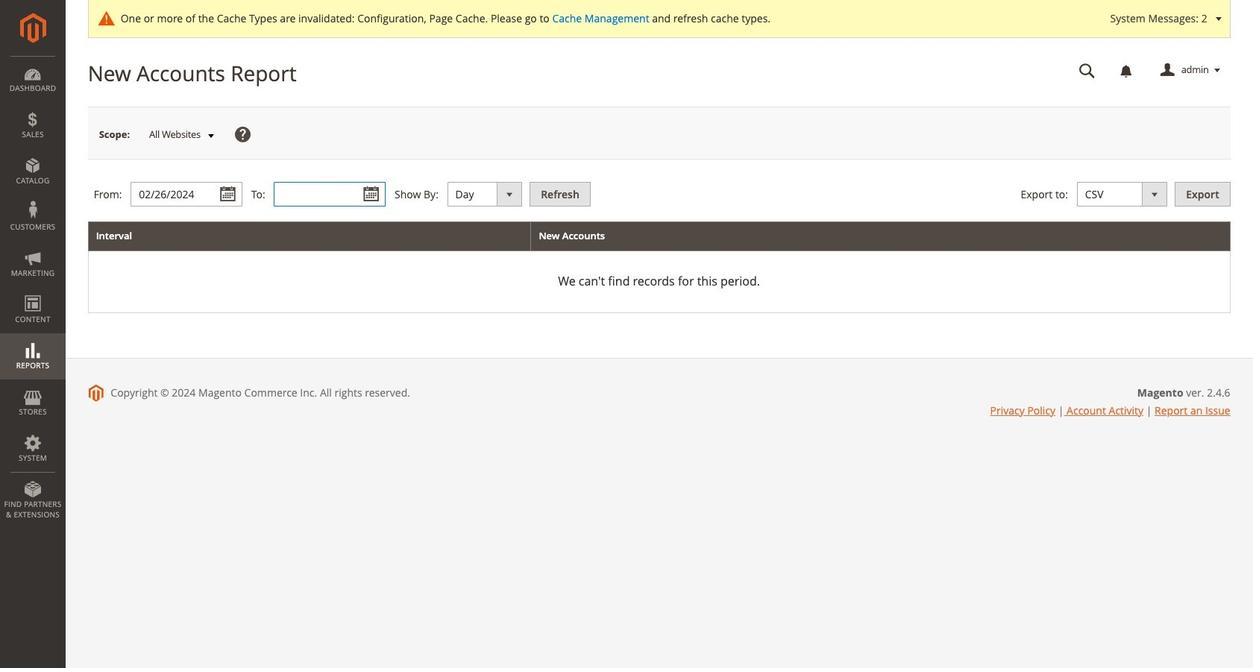 Task type: locate. For each thing, give the bounding box(es) containing it.
None text field
[[1069, 57, 1106, 84], [131, 182, 243, 207], [1069, 57, 1106, 84], [131, 182, 243, 207]]

menu bar
[[0, 56, 66, 528]]

magento admin panel image
[[20, 13, 46, 43]]

None text field
[[274, 182, 386, 207]]



Task type: vqa. For each thing, say whether or not it's contained in the screenshot.
"tab list"
no



